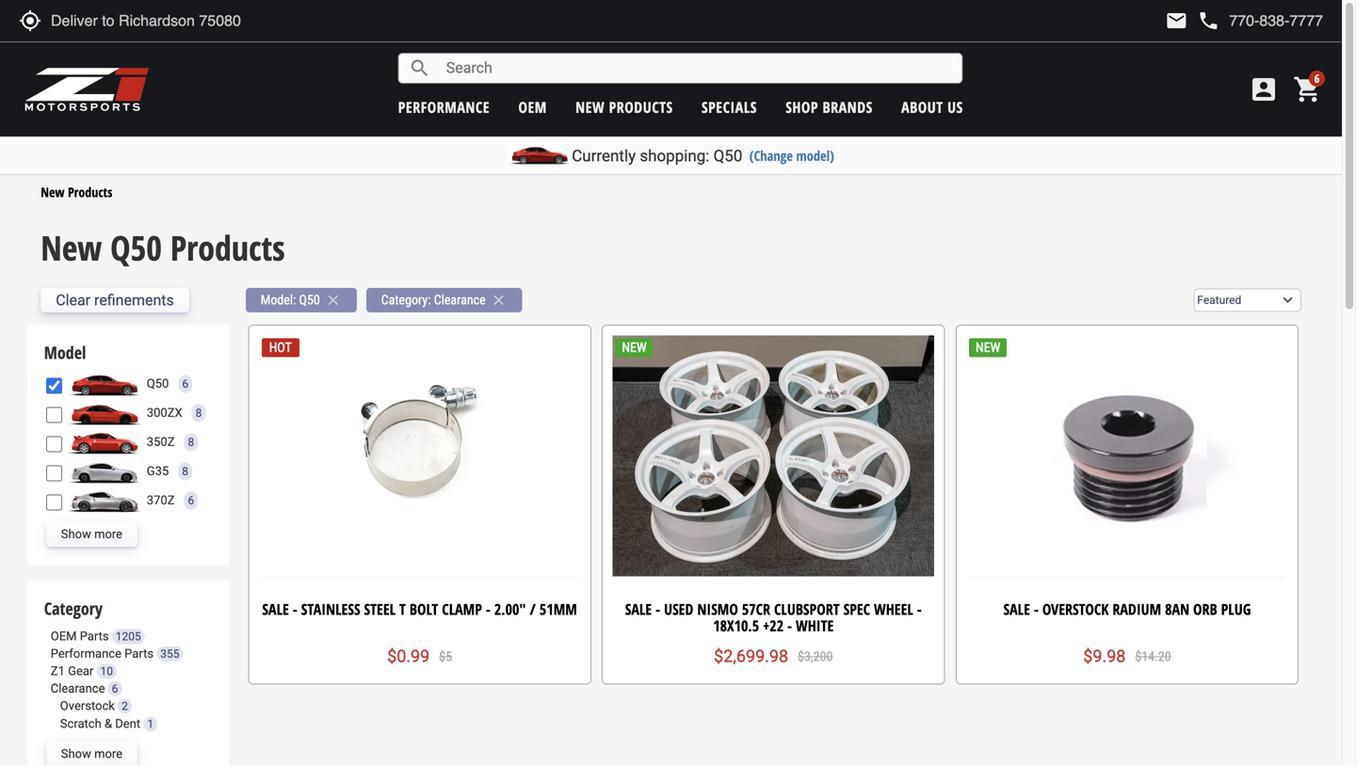 Task type: vqa. For each thing, say whether or not it's contained in the screenshot.
tow
no



Task type: describe. For each thing, give the bounding box(es) containing it.
new
[[576, 97, 605, 117]]

show for category
[[61, 748, 91, 762]]

clamp
[[442, 600, 482, 620]]

performance link
[[398, 97, 490, 117]]

clubsport
[[774, 600, 840, 620]]

$9.98
[[1084, 647, 1126, 667]]

1205
[[116, 631, 141, 644]]

1
[[147, 718, 154, 731]]

about us link
[[902, 97, 963, 117]]

1 horizontal spatial parts
[[125, 647, 154, 661]]

Search search field
[[431, 54, 963, 83]]

white
[[796, 616, 834, 637]]

shopping_cart link
[[1289, 74, 1324, 105]]

shop brands
[[786, 97, 873, 117]]

355
[[160, 648, 179, 661]]

more for category
[[94, 748, 123, 762]]

6 for q50
[[182, 378, 188, 391]]

steel
[[364, 600, 396, 620]]

z1 motorsports logo image
[[24, 66, 150, 113]]

shopping:
[[640, 146, 710, 165]]

show for model
[[61, 528, 91, 542]]

account_box link
[[1244, 74, 1284, 105]]

close for category: clearance close
[[490, 292, 507, 309]]

refinements
[[94, 292, 174, 309]]

specials
[[702, 97, 757, 117]]

10
[[100, 666, 113, 679]]

currently
[[572, 146, 636, 165]]

model)
[[796, 146, 834, 165]]

1 horizontal spatial products
[[170, 224, 285, 271]]

brands
[[823, 97, 873, 117]]

$5
[[439, 649, 452, 665]]

clearance inside category: clearance close
[[434, 292, 486, 308]]

sale for sale - used nismo 57cr clubsport spec wheel - 18x10.5 +22 - white
[[625, 600, 652, 620]]

infiniti g35 coupe sedan v35 v36 skyline 2003 2004 2005 2006 2007 2008 3.5l vq35de revup rev up vq35hr z1 motorsports image
[[67, 460, 142, 484]]

spec
[[844, 600, 871, 620]]

clear refinements
[[56, 292, 174, 309]]

overstock inside the category oem parts 1205 performance parts 355 z1 gear 10 clearance 6 overstock 2 scratch & dent 1
[[60, 700, 115, 714]]

clearance inside the category oem parts 1205 performance parts 355 z1 gear 10 clearance 6 overstock 2 scratch & dent 1
[[51, 682, 105, 696]]

category: clearance close
[[381, 292, 507, 309]]

q50 left (change
[[714, 146, 743, 165]]

radium
[[1113, 600, 1162, 620]]

oem inside the category oem parts 1205 performance parts 355 z1 gear 10 clearance 6 overstock 2 scratch & dent 1
[[51, 630, 77, 644]]

more for model
[[94, 528, 123, 542]]

sale - used nismo 57cr clubsport spec wheel - 18x10.5 +22 - white
[[625, 600, 922, 637]]

about us
[[902, 97, 963, 117]]

$0.99 $5
[[387, 647, 452, 667]]

show more for model
[[61, 528, 123, 542]]

stainless
[[301, 600, 360, 620]]

shop brands link
[[786, 97, 873, 117]]

category oem parts 1205 performance parts 355 z1 gear 10 clearance 6 overstock 2 scratch & dent 1
[[44, 598, 179, 731]]

8 for g35
[[182, 465, 188, 478]]

dent
[[115, 717, 140, 731]]

$2,699.98
[[714, 647, 789, 667]]

nissan 300zx z32 1990 1991 1992 1993 1994 1995 1996 vg30dett vg30de twin turbo non turbo z1 motorsports image
[[67, 401, 142, 426]]

/
[[530, 600, 536, 620]]

show more for category
[[61, 748, 123, 762]]

performance
[[398, 97, 490, 117]]

nismo
[[697, 600, 738, 620]]

8an
[[1165, 600, 1190, 620]]

close for model: q50 close
[[325, 292, 342, 309]]

370z
[[147, 494, 175, 508]]

(change
[[750, 146, 793, 165]]

used
[[664, 600, 694, 620]]

q50 inside the model: q50 close
[[299, 292, 320, 308]]

new products link
[[576, 97, 673, 117]]

18x10.5
[[713, 616, 759, 637]]

shop
[[786, 97, 819, 117]]

new for new products
[[41, 183, 65, 201]]

z1
[[51, 665, 65, 679]]

scratch
[[60, 717, 101, 731]]

sale - overstock radium 8an orb plug
[[1004, 600, 1251, 620]]

0 vertical spatial products
[[68, 183, 112, 201]]

shopping_cart
[[1293, 74, 1324, 105]]

q50 up refinements
[[110, 224, 162, 271]]

my_location
[[19, 9, 41, 32]]

mail
[[1166, 9, 1188, 32]]

orb
[[1194, 600, 1218, 620]]

performance
[[51, 647, 121, 661]]

(change model) link
[[750, 146, 834, 165]]

$3,200
[[798, 649, 833, 665]]

$9.98 $14.20
[[1084, 647, 1172, 667]]

category
[[44, 598, 103, 621]]

nissan 350z z33 2003 2004 2005 2006 2007 2008 2009 vq35de 3.5l revup rev up vq35hr nismo z1 motorsports image
[[67, 430, 142, 455]]

clear
[[56, 292, 91, 309]]

0 vertical spatial parts
[[80, 630, 109, 644]]

6 inside the category oem parts 1205 performance parts 355 z1 gear 10 clearance 6 overstock 2 scratch & dent 1
[[112, 683, 118, 696]]



Task type: locate. For each thing, give the bounding box(es) containing it.
phone
[[1198, 9, 1220, 32]]

products
[[609, 97, 673, 117]]

sale for sale - overstock radium 8an orb plug
[[1004, 600, 1031, 620]]

sale inside sale - used nismo 57cr clubsport spec wheel - 18x10.5 +22 - white
[[625, 600, 652, 620]]

show
[[61, 528, 91, 542], [61, 748, 91, 762]]

1 horizontal spatial sale
[[625, 600, 652, 620]]

2 more from the top
[[94, 748, 123, 762]]

overstock up scratch
[[60, 700, 115, 714]]

new
[[41, 183, 65, 201], [41, 224, 102, 271]]

wheel
[[874, 600, 914, 620]]

1 vertical spatial overstock
[[60, 700, 115, 714]]

sale for sale - stainless steel t bolt clamp - 2.00" / 51mm
[[262, 600, 289, 620]]

model:
[[261, 292, 296, 308]]

0 horizontal spatial overstock
[[60, 700, 115, 714]]

6
[[182, 378, 188, 391], [188, 494, 194, 508], [112, 683, 118, 696]]

show more
[[61, 528, 123, 542], [61, 748, 123, 762]]

0 vertical spatial overstock
[[1043, 600, 1109, 620]]

6 for 370z
[[188, 494, 194, 508]]

2 horizontal spatial sale
[[1004, 600, 1031, 620]]

close
[[325, 292, 342, 309], [490, 292, 507, 309]]

8 for 300zx
[[196, 407, 202, 420]]

1 new from the top
[[41, 183, 65, 201]]

oem up performance
[[51, 630, 77, 644]]

model: q50 close
[[261, 292, 342, 309]]

account_box
[[1249, 74, 1279, 105]]

1 vertical spatial parts
[[125, 647, 154, 661]]

1 close from the left
[[325, 292, 342, 309]]

nissan 370z z34 2009 2010 2011 2012 2013 2014 2015 2016 2017 2018 2019 3.7l vq37vhr vhr nismo z1 motorsports image
[[67, 489, 142, 513]]

q50 right model:
[[299, 292, 320, 308]]

show down scratch
[[61, 748, 91, 762]]

0 horizontal spatial oem
[[51, 630, 77, 644]]

t
[[399, 600, 406, 620]]

2 show from the top
[[61, 748, 91, 762]]

clearance right category:
[[434, 292, 486, 308]]

2 new from the top
[[41, 224, 102, 271]]

search
[[409, 57, 431, 80]]

bolt
[[410, 600, 438, 620]]

8 for 350z
[[188, 436, 194, 449]]

1 sale from the left
[[262, 600, 289, 620]]

mail link
[[1166, 9, 1188, 32]]

1 vertical spatial show more
[[61, 748, 123, 762]]

close right category:
[[490, 292, 507, 309]]

$2,699.98 $3,200
[[714, 647, 833, 667]]

clearance down gear on the left of the page
[[51, 682, 105, 696]]

g35
[[147, 465, 169, 479]]

3 sale from the left
[[1004, 600, 1031, 620]]

products up new q50 products
[[68, 183, 112, 201]]

1 vertical spatial oem
[[51, 630, 77, 644]]

0 vertical spatial 8
[[196, 407, 202, 420]]

specials link
[[702, 97, 757, 117]]

phone link
[[1198, 9, 1324, 32]]

show more button
[[46, 523, 138, 547], [46, 743, 138, 766]]

+22
[[763, 616, 784, 637]]

2 show more from the top
[[61, 748, 123, 762]]

q50 up 300zx
[[147, 377, 169, 391]]

oem link
[[519, 97, 547, 117]]

1 vertical spatial 8
[[188, 436, 194, 449]]

overstock up $9.98
[[1043, 600, 1109, 620]]

$14.20
[[1136, 649, 1172, 665]]

category:
[[381, 292, 431, 308]]

2 close from the left
[[490, 292, 507, 309]]

clear refinements button
[[41, 288, 189, 313]]

0 horizontal spatial close
[[325, 292, 342, 309]]

oem
[[519, 97, 547, 117], [51, 630, 77, 644]]

more down the nissan 370z z34 2009 2010 2011 2012 2013 2014 2015 2016 2017 2018 2019 3.7l vq37vhr vhr nismo z1 motorsports image
[[94, 528, 123, 542]]

300zx
[[147, 406, 182, 420]]

0 vertical spatial show more button
[[46, 523, 138, 547]]

2 sale from the left
[[625, 600, 652, 620]]

0 horizontal spatial parts
[[80, 630, 109, 644]]

0 vertical spatial clearance
[[434, 292, 486, 308]]

more
[[94, 528, 123, 542], [94, 748, 123, 762]]

0 horizontal spatial clearance
[[51, 682, 105, 696]]

1 vertical spatial more
[[94, 748, 123, 762]]

0 vertical spatial show more
[[61, 528, 123, 542]]

close right model:
[[325, 292, 342, 309]]

2 vertical spatial 6
[[112, 683, 118, 696]]

show more button for model
[[46, 523, 138, 547]]

8 right g35
[[182, 465, 188, 478]]

57cr
[[742, 600, 771, 620]]

plug
[[1221, 600, 1251, 620]]

1 show more button from the top
[[46, 523, 138, 547]]

$0.99
[[387, 647, 430, 667]]

infiniti q50 sedan hybrid v37 2014 2015 2016 2017 2018 2019 2020 vq37vhr 2.0t 3.0t 3.7l red sport redsport vr30ddtt z1 motorsports image
[[67, 372, 142, 397]]

1 horizontal spatial overstock
[[1043, 600, 1109, 620]]

gear
[[68, 665, 94, 679]]

8 right the 350z on the left bottom of page
[[188, 436, 194, 449]]

show more down scratch
[[61, 748, 123, 762]]

1 vertical spatial 6
[[188, 494, 194, 508]]

show more button for category
[[46, 743, 138, 766]]

0 horizontal spatial sale
[[262, 600, 289, 620]]

0 vertical spatial 6
[[182, 378, 188, 391]]

sale
[[262, 600, 289, 620], [625, 600, 652, 620], [1004, 600, 1031, 620]]

1 horizontal spatial close
[[490, 292, 507, 309]]

show more button down the nissan 370z z34 2009 2010 2011 2012 2013 2014 2015 2016 2017 2018 2019 3.7l vq37vhr vhr nismo z1 motorsports image
[[46, 523, 138, 547]]

&
[[105, 717, 112, 731]]

6 up 300zx
[[182, 378, 188, 391]]

new products
[[576, 97, 673, 117]]

6 right 370z at the left bottom of page
[[188, 494, 194, 508]]

0 vertical spatial more
[[94, 528, 123, 542]]

1 vertical spatial clearance
[[51, 682, 105, 696]]

None checkbox
[[46, 378, 62, 394], [46, 407, 62, 423], [46, 437, 62, 453], [46, 495, 62, 511], [46, 378, 62, 394], [46, 407, 62, 423], [46, 437, 62, 453], [46, 495, 62, 511]]

new products
[[41, 183, 112, 201]]

show down the nissan 370z z34 2009 2010 2011 2012 2013 2014 2015 2016 2017 2018 2019 3.7l vq37vhr vhr nismo z1 motorsports image
[[61, 528, 91, 542]]

oem left new
[[519, 97, 547, 117]]

new for new q50 products
[[41, 224, 102, 271]]

0 vertical spatial new
[[41, 183, 65, 201]]

show more down the nissan 370z z34 2009 2010 2011 2012 2013 2014 2015 2016 2017 2018 2019 3.7l vq37vhr vhr nismo z1 motorsports image
[[61, 528, 123, 542]]

1 more from the top
[[94, 528, 123, 542]]

2
[[122, 701, 128, 714]]

0 vertical spatial show
[[61, 528, 91, 542]]

2 vertical spatial 8
[[182, 465, 188, 478]]

us
[[948, 97, 963, 117]]

1 vertical spatial new
[[41, 224, 102, 271]]

1 show from the top
[[61, 528, 91, 542]]

about
[[902, 97, 944, 117]]

1 horizontal spatial clearance
[[434, 292, 486, 308]]

new q50 products
[[41, 224, 285, 271]]

show more button down scratch
[[46, 743, 138, 766]]

2.00"
[[494, 600, 526, 620]]

None checkbox
[[46, 466, 62, 482]]

1 show more from the top
[[61, 528, 123, 542]]

model
[[44, 342, 86, 365]]

products up model:
[[170, 224, 285, 271]]

0 horizontal spatial products
[[68, 183, 112, 201]]

parts down '1205'
[[125, 647, 154, 661]]

products
[[68, 183, 112, 201], [170, 224, 285, 271]]

more down &
[[94, 748, 123, 762]]

new products link
[[41, 183, 112, 201]]

51mm
[[540, 600, 577, 620]]

0 vertical spatial oem
[[519, 97, 547, 117]]

overstock
[[1043, 600, 1109, 620], [60, 700, 115, 714]]

1 vertical spatial products
[[170, 224, 285, 271]]

sale - stainless steel t bolt clamp - 2.00" / 51mm
[[262, 600, 577, 620]]

currently shopping: q50 (change model)
[[572, 146, 834, 165]]

6 down 10
[[112, 683, 118, 696]]

2 show more button from the top
[[46, 743, 138, 766]]

1 vertical spatial show more button
[[46, 743, 138, 766]]

1 vertical spatial show
[[61, 748, 91, 762]]

clearance
[[434, 292, 486, 308], [51, 682, 105, 696]]

8 right 300zx
[[196, 407, 202, 420]]

parts up performance
[[80, 630, 109, 644]]

mail phone
[[1166, 9, 1220, 32]]

1 horizontal spatial oem
[[519, 97, 547, 117]]

350z
[[147, 435, 175, 449]]



